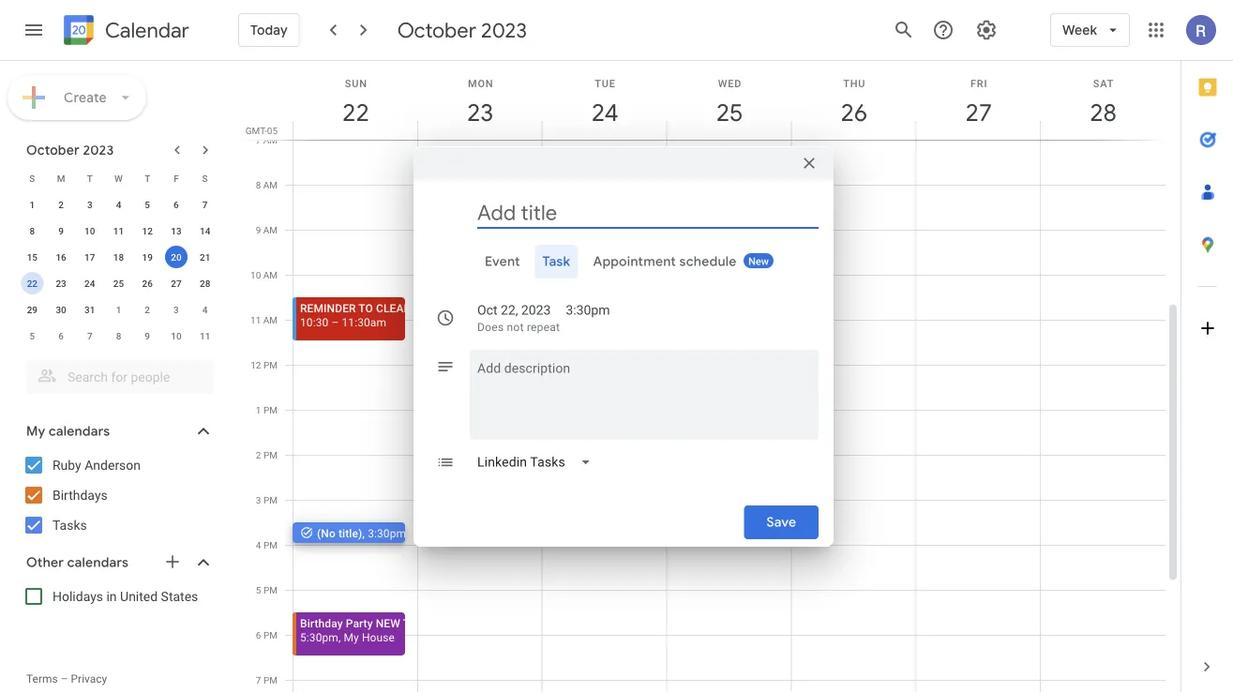 Task type: describe. For each thing, give the bounding box(es) containing it.
9 am
[[256, 224, 278, 235]]

10 element
[[79, 220, 101, 242]]

22 element
[[21, 272, 43, 295]]

10 – 11am
[[425, 293, 480, 306]]

pm for 4 pm
[[264, 539, 278, 551]]

19 element
[[136, 246, 159, 268]]

11 for 11 element
[[113, 225, 124, 236]]

new
[[749, 256, 769, 267]]

mon
[[468, 77, 494, 89]]

20
[[171, 251, 182, 263]]

7 am
[[256, 134, 278, 145]]

10 for 10 am
[[251, 269, 261, 280]]

tab list containing event
[[429, 245, 819, 279]]

row containing 8
[[18, 218, 220, 244]]

calendars for other calendars
[[67, 554, 129, 571]]

21 element
[[194, 246, 216, 268]]

2 s from the left
[[202, 173, 208, 184]]

privacy
[[71, 673, 107, 686]]

25 inside row
[[113, 278, 124, 289]]

week
[[1063, 22, 1098, 38]]

tasks
[[53, 517, 87, 533]]

4 for november 4 element
[[202, 304, 208, 315]]

7 for 7 am
[[256, 134, 261, 145]]

0 vertical spatial 2023
[[481, 17, 527, 43]]

10 am
[[251, 269, 278, 280]]

7 for "november 7" element
[[87, 330, 93, 341]]

holidays
[[53, 589, 103, 604]]

title)
[[339, 527, 362, 540]]

row group containing 1
[[18, 191, 220, 349]]

14
[[200, 225, 210, 236]]

repeat
[[527, 321, 560, 334]]

1 horizontal spatial october
[[397, 17, 477, 43]]

schedule
[[680, 253, 737, 270]]

m
[[57, 173, 65, 184]]

appointment schedule
[[593, 253, 737, 270]]

holidays in united states
[[53, 589, 198, 604]]

11 for november 11 element
[[200, 330, 210, 341]]

24 link
[[584, 91, 627, 134]]

1 for november 1 element
[[116, 304, 121, 315]]

0 horizontal spatial 2
[[58, 199, 64, 210]]

4 pm
[[256, 539, 278, 551]]

25 inside 'wed 25'
[[715, 97, 742, 128]]

privacy link
[[71, 673, 107, 686]]

0 horizontal spatial 8
[[30, 225, 35, 236]]

fri 27
[[964, 77, 991, 128]]

(no
[[317, 527, 336, 540]]

pm for 12 pm
[[264, 359, 278, 371]]

27 link
[[958, 91, 1001, 134]]

am for 7 am
[[263, 134, 278, 145]]

ruby anderson
[[53, 457, 141, 473]]

anderson
[[85, 457, 141, 473]]

23 inside mon 23
[[466, 97, 493, 128]]

20, today element
[[165, 246, 188, 268]]

row containing 29
[[18, 296, 220, 323]]

other calendars button
[[4, 548, 233, 578]]

28 element
[[194, 272, 216, 295]]

gmt-05
[[246, 125, 278, 136]]

0 horizontal spatial 9
[[58, 225, 64, 236]]

terms – privacy
[[26, 673, 107, 686]]

24 inside column header
[[591, 97, 617, 128]]

30 element
[[50, 298, 72, 321]]

tue 24
[[591, 77, 617, 128]]

task
[[543, 253, 571, 270]]

in
[[106, 589, 117, 604]]

30
[[56, 304, 66, 315]]

12 pm
[[251, 359, 278, 371]]

– inside the reminder to clean 10:30 – 11:30am
[[332, 316, 339, 329]]

birthday party new time 5:30pm , my house
[[300, 617, 430, 644]]

row containing 15
[[18, 244, 220, 270]]

f
[[174, 173, 179, 184]]

27 inside column header
[[964, 97, 991, 128]]

22 inside column header
[[341, 97, 368, 128]]

26 inside 26 column header
[[840, 97, 867, 128]]

11 for 11 am
[[251, 314, 261, 326]]

7 for 7 pm
[[256, 674, 261, 686]]

states
[[161, 589, 198, 604]]

1 vertical spatial 3:30pm
[[368, 527, 406, 540]]

11am
[[451, 293, 480, 306]]

23 column header
[[417, 61, 543, 140]]

ruby
[[53, 457, 81, 473]]

november 5 element
[[21, 325, 43, 347]]

thu
[[844, 77, 866, 89]]

4 for 4 pm
[[256, 539, 261, 551]]

7 up 14 element
[[202, 199, 208, 210]]

15
[[27, 251, 38, 263]]

reminder to clean 10:30 – 11:30am
[[300, 302, 412, 329]]

16
[[56, 251, 66, 263]]

20 cell
[[162, 244, 191, 270]]

november 1 element
[[107, 298, 130, 321]]

new
[[376, 617, 400, 630]]

1 t from the left
[[87, 173, 93, 184]]

pm for 3 pm
[[264, 494, 278, 506]]

29
[[27, 304, 38, 315]]

house
[[362, 631, 395, 644]]

my calendars
[[26, 423, 110, 440]]

1 for 1 pm
[[256, 404, 261, 416]]

22 link
[[334, 91, 378, 134]]

0 horizontal spatial 4
[[116, 199, 121, 210]]

1 pm
[[256, 404, 278, 416]]

19
[[142, 251, 153, 263]]

17
[[85, 251, 95, 263]]

event
[[485, 253, 520, 270]]

my calendars list
[[4, 450, 233, 540]]

31
[[85, 304, 95, 315]]

10 – 11am button
[[417, 275, 530, 318]]

0 vertical spatial 5
[[145, 199, 150, 210]]

terms
[[26, 673, 58, 686]]

birthdays
[[53, 487, 108, 503]]

united
[[120, 589, 158, 604]]

11 element
[[107, 220, 130, 242]]

does
[[477, 321, 504, 334]]

21
[[200, 251, 210, 263]]

grid containing 22
[[240, 61, 1181, 693]]

row containing 5
[[18, 323, 220, 349]]

am for 10 am
[[263, 269, 278, 280]]

(no title) , 3:30pm
[[317, 527, 406, 540]]

25 link
[[708, 91, 751, 134]]

november 7 element
[[79, 325, 101, 347]]

sun 22
[[341, 77, 368, 128]]

– for 11am
[[441, 293, 448, 306]]

Add description text field
[[470, 357, 819, 425]]

oct 22, 2023
[[477, 303, 551, 318]]

sat
[[1094, 77, 1115, 89]]

november 9 element
[[136, 325, 159, 347]]

3 for 3 pm
[[256, 494, 261, 506]]

10 for november 10 element
[[171, 330, 182, 341]]

05
[[267, 125, 278, 136]]

pm for 1 pm
[[264, 404, 278, 416]]

0 vertical spatial 1
[[30, 199, 35, 210]]

does not repeat
[[477, 321, 560, 334]]

18
[[113, 251, 124, 263]]

1 horizontal spatial 6
[[174, 199, 179, 210]]

task button
[[535, 245, 578, 279]]

3 pm
[[256, 494, 278, 506]]

oct
[[477, 303, 498, 318]]

calendar heading
[[101, 17, 189, 44]]

2 pm
[[256, 449, 278, 461]]



Task type: locate. For each thing, give the bounding box(es) containing it.
0 vertical spatial 23
[[466, 97, 493, 128]]

22,
[[501, 303, 518, 318]]

7 row from the top
[[18, 323, 220, 349]]

3 for november 3 element
[[174, 304, 179, 315]]

22 column header
[[293, 61, 418, 140]]

0 vertical spatial 6
[[174, 199, 179, 210]]

w
[[115, 173, 123, 184]]

1 vertical spatial 6
[[58, 330, 64, 341]]

appointment
[[593, 253, 676, 270]]

6 down f
[[174, 199, 179, 210]]

1 horizontal spatial 9
[[145, 330, 150, 341]]

0 horizontal spatial 3:30pm
[[368, 527, 406, 540]]

2 horizontal spatial 11
[[251, 314, 261, 326]]

4 am from the top
[[263, 269, 278, 280]]

thu 26
[[840, 77, 867, 128]]

7 down 6 pm at bottom
[[256, 674, 261, 686]]

3:30pm right title)
[[368, 527, 406, 540]]

0 vertical spatial 2
[[58, 199, 64, 210]]

0 vertical spatial 3
[[87, 199, 93, 210]]

0 vertical spatial 12
[[142, 225, 153, 236]]

10 for 10 element
[[85, 225, 95, 236]]

am down "8 am"
[[263, 224, 278, 235]]

2 vertical spatial 11
[[200, 330, 210, 341]]

1 vertical spatial 5
[[30, 330, 35, 341]]

1 horizontal spatial 26
[[840, 97, 867, 128]]

am for 9 am
[[263, 224, 278, 235]]

27 inside row
[[171, 278, 182, 289]]

26 inside 26 element
[[142, 278, 153, 289]]

my inside dropdown button
[[26, 423, 45, 440]]

5 pm
[[256, 584, 278, 596]]

8 up 15 element
[[30, 225, 35, 236]]

28 link
[[1082, 91, 1125, 134]]

create
[[64, 89, 107, 106]]

1 am from the top
[[263, 134, 278, 145]]

7 pm
[[256, 674, 278, 686]]

11
[[113, 225, 124, 236], [251, 314, 261, 326], [200, 330, 210, 341]]

time
[[403, 617, 430, 630]]

5 pm from the top
[[264, 539, 278, 551]]

2023 up mon
[[481, 17, 527, 43]]

0 horizontal spatial 1
[[30, 199, 35, 210]]

2 horizontal spatial 9
[[256, 224, 261, 235]]

row down w
[[18, 191, 220, 218]]

5 down 4 pm
[[256, 584, 261, 596]]

25 element
[[107, 272, 130, 295]]

wed
[[718, 77, 742, 89]]

pm for 5 pm
[[264, 584, 278, 596]]

1 vertical spatial –
[[332, 316, 339, 329]]

10:30
[[300, 316, 329, 329]]

0 vertical spatial 3:30pm
[[566, 303, 610, 318]]

12 for 12
[[142, 225, 153, 236]]

other calendars
[[26, 554, 129, 571]]

0 horizontal spatial october 2023
[[26, 142, 114, 159]]

0 horizontal spatial my
[[26, 423, 45, 440]]

9 down november 2 element
[[145, 330, 150, 341]]

26 link
[[833, 91, 876, 134]]

10 left 11am
[[425, 293, 438, 306]]

november 4 element
[[194, 298, 216, 321]]

pm up 6 pm at bottom
[[264, 584, 278, 596]]

2 row from the top
[[18, 191, 220, 218]]

november 8 element
[[107, 325, 130, 347]]

main drawer image
[[23, 19, 45, 41]]

calendars inside dropdown button
[[49, 423, 110, 440]]

7
[[256, 134, 261, 145], [202, 199, 208, 210], [87, 330, 93, 341], [256, 674, 261, 686]]

2 horizontal spatial 6
[[256, 629, 261, 641]]

7 pm from the top
[[264, 629, 278, 641]]

4 inside grid
[[256, 539, 261, 551]]

Search for people text field
[[38, 360, 203, 394]]

25 down 18 at the left top of the page
[[113, 278, 124, 289]]

6 for november 6 element
[[58, 330, 64, 341]]

0 vertical spatial ,
[[362, 527, 365, 540]]

tue
[[595, 77, 616, 89]]

24 element
[[79, 272, 101, 295]]

0 horizontal spatial 25
[[113, 278, 124, 289]]

0 vertical spatial my
[[26, 423, 45, 440]]

28
[[1089, 97, 1116, 128], [200, 278, 210, 289]]

22 cell
[[18, 270, 47, 296]]

7 left 05
[[256, 134, 261, 145]]

1 horizontal spatial october 2023
[[397, 17, 527, 43]]

october up m on the top left of the page
[[26, 142, 80, 159]]

1
[[30, 199, 35, 210], [116, 304, 121, 315], [256, 404, 261, 416]]

pm up the 5 pm at the left of page
[[264, 539, 278, 551]]

my
[[26, 423, 45, 440], [344, 631, 359, 644]]

s right f
[[202, 173, 208, 184]]

26 column header
[[791, 61, 917, 140]]

23 down "16"
[[56, 278, 66, 289]]

row containing 1
[[18, 191, 220, 218]]

8 for 8 am
[[256, 179, 261, 190]]

12 inside 12 element
[[142, 225, 153, 236]]

12
[[142, 225, 153, 236], [251, 359, 261, 371]]

, inside birthday party new time 5:30pm , my house
[[339, 631, 341, 644]]

3 down 2 pm
[[256, 494, 261, 506]]

2 vertical spatial 3
[[256, 494, 261, 506]]

1 horizontal spatial 4
[[202, 304, 208, 315]]

8 am
[[256, 179, 278, 190]]

1 up 15 element
[[30, 199, 35, 210]]

1 vertical spatial october 2023
[[26, 142, 114, 159]]

0 vertical spatial 22
[[341, 97, 368, 128]]

1 horizontal spatial 27
[[964, 97, 991, 128]]

2 pm from the top
[[264, 404, 278, 416]]

1 vertical spatial october
[[26, 142, 80, 159]]

11 down 10 am
[[251, 314, 261, 326]]

26 down thu
[[840, 97, 867, 128]]

11 inside grid
[[251, 314, 261, 326]]

t left f
[[145, 173, 150, 184]]

1 vertical spatial 2023
[[83, 142, 114, 159]]

5
[[145, 199, 150, 210], [30, 330, 35, 341], [256, 584, 261, 596]]

october 2023 grid
[[18, 165, 220, 349]]

today
[[250, 22, 288, 38]]

pm up 1 pm
[[264, 359, 278, 371]]

1 horizontal spatial s
[[202, 173, 208, 184]]

2 vertical spatial 5
[[256, 584, 261, 596]]

2 am from the top
[[263, 179, 278, 190]]

1 horizontal spatial ,
[[362, 527, 365, 540]]

am for 11 am
[[263, 314, 278, 326]]

1 horizontal spatial 24
[[591, 97, 617, 128]]

0 vertical spatial 25
[[715, 97, 742, 128]]

am up "8 am"
[[263, 134, 278, 145]]

9 inside november 9 element
[[145, 330, 150, 341]]

0 vertical spatial 8
[[256, 179, 261, 190]]

None search field
[[0, 353, 233, 394]]

am down 7 am
[[263, 179, 278, 190]]

1 horizontal spatial 3
[[174, 304, 179, 315]]

11:30am
[[342, 316, 387, 329]]

sun
[[345, 77, 368, 89]]

24 down the tue
[[591, 97, 617, 128]]

6 for 6 pm
[[256, 629, 261, 641]]

6 down '30' element
[[58, 330, 64, 341]]

1 vertical spatial 28
[[200, 278, 210, 289]]

pm up 2 pm
[[264, 404, 278, 416]]

11 down november 4 element
[[200, 330, 210, 341]]

27 element
[[165, 272, 188, 295]]

0 horizontal spatial tab list
[[429, 245, 819, 279]]

8
[[256, 179, 261, 190], [30, 225, 35, 236], [116, 330, 121, 341]]

22 inside "element"
[[27, 278, 38, 289]]

my inside birthday party new time 5:30pm , my house
[[344, 631, 359, 644]]

new element
[[744, 253, 774, 268]]

1 horizontal spatial 11
[[200, 330, 210, 341]]

8 pm from the top
[[264, 674, 278, 686]]

23 inside row
[[56, 278, 66, 289]]

calendars up in
[[67, 554, 129, 571]]

november 10 element
[[165, 325, 188, 347]]

– for privacy
[[61, 673, 68, 686]]

3 up 10 element
[[87, 199, 93, 210]]

week button
[[1051, 8, 1130, 53]]

november 6 element
[[50, 325, 72, 347]]

2023 up repeat
[[522, 303, 551, 318]]

terms link
[[26, 673, 58, 686]]

2 vertical spatial 1
[[256, 404, 261, 416]]

27 column header
[[916, 61, 1041, 140]]

0 horizontal spatial 6
[[58, 330, 64, 341]]

4 up 11 element
[[116, 199, 121, 210]]

Add title text field
[[477, 199, 819, 227]]

1 vertical spatial 8
[[30, 225, 35, 236]]

18 element
[[107, 246, 130, 268]]

t right m on the top left of the page
[[87, 173, 93, 184]]

– left 11am
[[441, 293, 448, 306]]

1 vertical spatial 23
[[56, 278, 66, 289]]

2 vertical spatial –
[[61, 673, 68, 686]]

9 up 16 element
[[58, 225, 64, 236]]

12 down 11 am
[[251, 359, 261, 371]]

22
[[341, 97, 368, 128], [27, 278, 38, 289]]

november 2 element
[[136, 298, 159, 321]]

pm down 6 pm at bottom
[[264, 674, 278, 686]]

birthday
[[300, 617, 343, 630]]

1 pm from the top
[[264, 359, 278, 371]]

mon 23
[[466, 77, 494, 128]]

my calendars button
[[4, 417, 233, 447]]

5 for 5 pm
[[256, 584, 261, 596]]

3:30pm
[[566, 303, 610, 318], [368, 527, 406, 540]]

2 horizontal spatial 4
[[256, 539, 261, 551]]

0 horizontal spatial 3
[[87, 199, 93, 210]]

3 pm from the top
[[264, 449, 278, 461]]

1 horizontal spatial my
[[344, 631, 359, 644]]

wed 25
[[715, 77, 742, 128]]

1 row from the top
[[18, 165, 220, 191]]

4 pm from the top
[[264, 494, 278, 506]]

6 up 7 pm
[[256, 629, 261, 641]]

0 vertical spatial 4
[[116, 199, 121, 210]]

calendar element
[[60, 11, 189, 53]]

pm down 2 pm
[[264, 494, 278, 506]]

row up 25 element at the left top of the page
[[18, 244, 220, 270]]

tab list
[[1182, 61, 1234, 641], [429, 245, 819, 279]]

25 column header
[[667, 61, 792, 140]]

3:30pm down task
[[566, 303, 610, 318]]

0 horizontal spatial 23
[[56, 278, 66, 289]]

row up "18" element
[[18, 218, 220, 244]]

0 vertical spatial –
[[441, 293, 448, 306]]

12 inside grid
[[251, 359, 261, 371]]

1 vertical spatial 27
[[171, 278, 182, 289]]

am left the 10:30
[[263, 314, 278, 326]]

october 2023 up mon
[[397, 17, 527, 43]]

15 element
[[21, 246, 43, 268]]

0 horizontal spatial 11
[[113, 225, 124, 236]]

9
[[256, 224, 261, 235], [58, 225, 64, 236], [145, 330, 150, 341]]

22 down "sun"
[[341, 97, 368, 128]]

9 for 9 am
[[256, 224, 261, 235]]

row down november 1 element
[[18, 323, 220, 349]]

6 pm from the top
[[264, 584, 278, 596]]

– down reminder
[[332, 316, 339, 329]]

2 up 3 pm
[[256, 449, 261, 461]]

, down the birthday
[[339, 631, 341, 644]]

26 element
[[136, 272, 159, 295]]

4 down 3 pm
[[256, 539, 261, 551]]

28 inside column header
[[1089, 97, 1116, 128]]

26
[[840, 97, 867, 128], [142, 278, 153, 289]]

0 vertical spatial 26
[[840, 97, 867, 128]]

None field
[[470, 446, 607, 479]]

23 down mon
[[466, 97, 493, 128]]

party
[[346, 617, 373, 630]]

am down 9 am
[[263, 269, 278, 280]]

12 up 19
[[142, 225, 153, 236]]

today button
[[238, 8, 300, 53]]

10 up 17
[[85, 225, 95, 236]]

row up 11 element
[[18, 165, 220, 191]]

11 up 18 at the left top of the page
[[113, 225, 124, 236]]

1 vertical spatial calendars
[[67, 554, 129, 571]]

28 column header
[[1041, 61, 1166, 140]]

2023 down create in the top of the page
[[83, 142, 114, 159]]

10 down november 3 element
[[171, 330, 182, 341]]

28 inside the october 2023 grid
[[200, 278, 210, 289]]

1 vertical spatial 12
[[251, 359, 261, 371]]

1 vertical spatial 22
[[27, 278, 38, 289]]

16 element
[[50, 246, 72, 268]]

9 up 10 am
[[256, 224, 261, 235]]

2 horizontal spatial 8
[[256, 179, 261, 190]]

3 down 27 element
[[174, 304, 179, 315]]

13 element
[[165, 220, 188, 242]]

2 horizontal spatial 2
[[256, 449, 261, 461]]

1 horizontal spatial 22
[[341, 97, 368, 128]]

t
[[87, 173, 93, 184], [145, 173, 150, 184]]

2 horizontal spatial 3
[[256, 494, 261, 506]]

1 vertical spatial 4
[[202, 304, 208, 315]]

8 for the november 8 element
[[116, 330, 121, 341]]

fri
[[971, 77, 988, 89]]

17 element
[[79, 246, 101, 268]]

1 vertical spatial 3
[[174, 304, 179, 315]]

29 element
[[21, 298, 43, 321]]

2 down m on the top left of the page
[[58, 199, 64, 210]]

14 element
[[194, 220, 216, 242]]

27
[[964, 97, 991, 128], [171, 278, 182, 289]]

6 row from the top
[[18, 296, 220, 323]]

5 up 12 element
[[145, 199, 150, 210]]

pm for 2 pm
[[264, 449, 278, 461]]

24
[[591, 97, 617, 128], [85, 278, 95, 289]]

0 horizontal spatial 12
[[142, 225, 153, 236]]

1 horizontal spatial 5
[[145, 199, 150, 210]]

2
[[58, 199, 64, 210], [145, 304, 150, 315], [256, 449, 261, 461]]

28 down 21
[[200, 278, 210, 289]]

– right terms link
[[61, 673, 68, 686]]

1 horizontal spatial 23
[[466, 97, 493, 128]]

1 horizontal spatial 1
[[116, 304, 121, 315]]

pm for 7 pm
[[264, 674, 278, 686]]

pm down the 5 pm at the left of page
[[264, 629, 278, 641]]

row group
[[18, 191, 220, 349]]

9 for november 9 element
[[145, 330, 150, 341]]

2 vertical spatial 6
[[256, 629, 261, 641]]

24 column header
[[542, 61, 668, 140]]

1 vertical spatial my
[[344, 631, 359, 644]]

0 horizontal spatial october
[[26, 142, 80, 159]]

1 horizontal spatial 12
[[251, 359, 261, 371]]

0 vertical spatial 28
[[1089, 97, 1116, 128]]

pm up 3 pm
[[264, 449, 278, 461]]

5 row from the top
[[18, 270, 220, 296]]

24 up 31
[[85, 278, 95, 289]]

1 horizontal spatial –
[[332, 316, 339, 329]]

0 vertical spatial october
[[397, 17, 477, 43]]

0 horizontal spatial 22
[[27, 278, 38, 289]]

2 t from the left
[[145, 173, 150, 184]]

october up mon
[[397, 17, 477, 43]]

27 down the 20
[[171, 278, 182, 289]]

12 for 12 pm
[[251, 359, 261, 371]]

0 horizontal spatial t
[[87, 173, 93, 184]]

add other calendars image
[[163, 553, 182, 571]]

1 s from the left
[[29, 173, 35, 184]]

not
[[507, 321, 524, 334]]

4 row from the top
[[18, 244, 220, 270]]

row containing 22
[[18, 270, 220, 296]]

2 vertical spatial 4
[[256, 539, 261, 551]]

1 down 12 pm
[[256, 404, 261, 416]]

grid
[[240, 61, 1181, 693]]

calendar
[[105, 17, 189, 44]]

0 horizontal spatial 24
[[85, 278, 95, 289]]

23 element
[[50, 272, 72, 295]]

row containing s
[[18, 165, 220, 191]]

31 element
[[79, 298, 101, 321]]

2 vertical spatial 2
[[256, 449, 261, 461]]

10 up 11 am
[[251, 269, 261, 280]]

settings menu image
[[976, 19, 998, 41]]

2 horizontal spatial 1
[[256, 404, 261, 416]]

2 for november 2 element
[[145, 304, 150, 315]]

2 vertical spatial 8
[[116, 330, 121, 341]]

0 horizontal spatial ,
[[339, 631, 341, 644]]

calendars for my calendars
[[49, 423, 110, 440]]

pm for 6 pm
[[264, 629, 278, 641]]

1 vertical spatial 2
[[145, 304, 150, 315]]

s left m on the top left of the page
[[29, 173, 35, 184]]

gmt-
[[246, 125, 267, 136]]

1 vertical spatial 1
[[116, 304, 121, 315]]

2 vertical spatial 2023
[[522, 303, 551, 318]]

1 vertical spatial 26
[[142, 278, 153, 289]]

1 horizontal spatial 2
[[145, 304, 150, 315]]

sat 28
[[1089, 77, 1116, 128]]

23 link
[[459, 91, 502, 134]]

create button
[[8, 75, 146, 120]]

– inside 10 – 11am button
[[441, 293, 448, 306]]

11 am
[[251, 314, 278, 326]]

10 for 10 – 11am
[[425, 293, 438, 306]]

1 horizontal spatial tab list
[[1182, 61, 1234, 641]]

5 down 29 element
[[30, 330, 35, 341]]

,
[[362, 527, 365, 540], [339, 631, 341, 644]]

calendars up ruby
[[49, 423, 110, 440]]

2023
[[481, 17, 527, 43], [83, 142, 114, 159], [522, 303, 551, 318]]

26 down 19
[[142, 278, 153, 289]]

3 inside november 3 element
[[174, 304, 179, 315]]

3 row from the top
[[18, 218, 220, 244]]

pm
[[264, 359, 278, 371], [264, 404, 278, 416], [264, 449, 278, 461], [264, 494, 278, 506], [264, 539, 278, 551], [264, 584, 278, 596], [264, 629, 278, 641], [264, 674, 278, 686]]

24 inside row
[[85, 278, 95, 289]]

october
[[397, 17, 477, 43], [26, 142, 80, 159]]

row down "18" element
[[18, 270, 220, 296]]

13
[[171, 225, 182, 236]]

am for 8 am
[[263, 179, 278, 190]]

0 vertical spatial 27
[[964, 97, 991, 128]]

1 up the november 8 element
[[116, 304, 121, 315]]

to
[[359, 302, 373, 315]]

2 horizontal spatial –
[[441, 293, 448, 306]]

4 down 28 element
[[202, 304, 208, 315]]

2 down 26 element
[[145, 304, 150, 315]]

10 inside button
[[425, 293, 438, 306]]

5 for the november 5 element
[[30, 330, 35, 341]]

row
[[18, 165, 220, 191], [18, 191, 220, 218], [18, 218, 220, 244], [18, 244, 220, 270], [18, 270, 220, 296], [18, 296, 220, 323], [18, 323, 220, 349]]

8 down november 1 element
[[116, 330, 121, 341]]

november 3 element
[[165, 298, 188, 321]]

12 element
[[136, 220, 159, 242]]

7 down the 31 element
[[87, 330, 93, 341]]

6 pm
[[256, 629, 278, 641]]

october 2023 up m on the top left of the page
[[26, 142, 114, 159]]

row up the november 8 element
[[18, 296, 220, 323]]

other
[[26, 554, 64, 571]]

8 up 9 am
[[256, 179, 261, 190]]

, right (no
[[362, 527, 365, 540]]

5 am from the top
[[263, 314, 278, 326]]

3 am from the top
[[263, 224, 278, 235]]

28 down the 'sat'
[[1089, 97, 1116, 128]]

november 11 element
[[194, 325, 216, 347]]

calendars
[[49, 423, 110, 440], [67, 554, 129, 571]]

0 horizontal spatial –
[[61, 673, 68, 686]]

october 2023
[[397, 17, 527, 43], [26, 142, 114, 159]]

22 up 29
[[27, 278, 38, 289]]

calendars inside dropdown button
[[67, 554, 129, 571]]

27 down fri
[[964, 97, 991, 128]]

2 for 2 pm
[[256, 449, 261, 461]]

0 horizontal spatial 28
[[200, 278, 210, 289]]

event button
[[477, 245, 528, 279]]

25 down "wed"
[[715, 97, 742, 128]]



Task type: vqa. For each thing, say whether or not it's contained in the screenshot.


